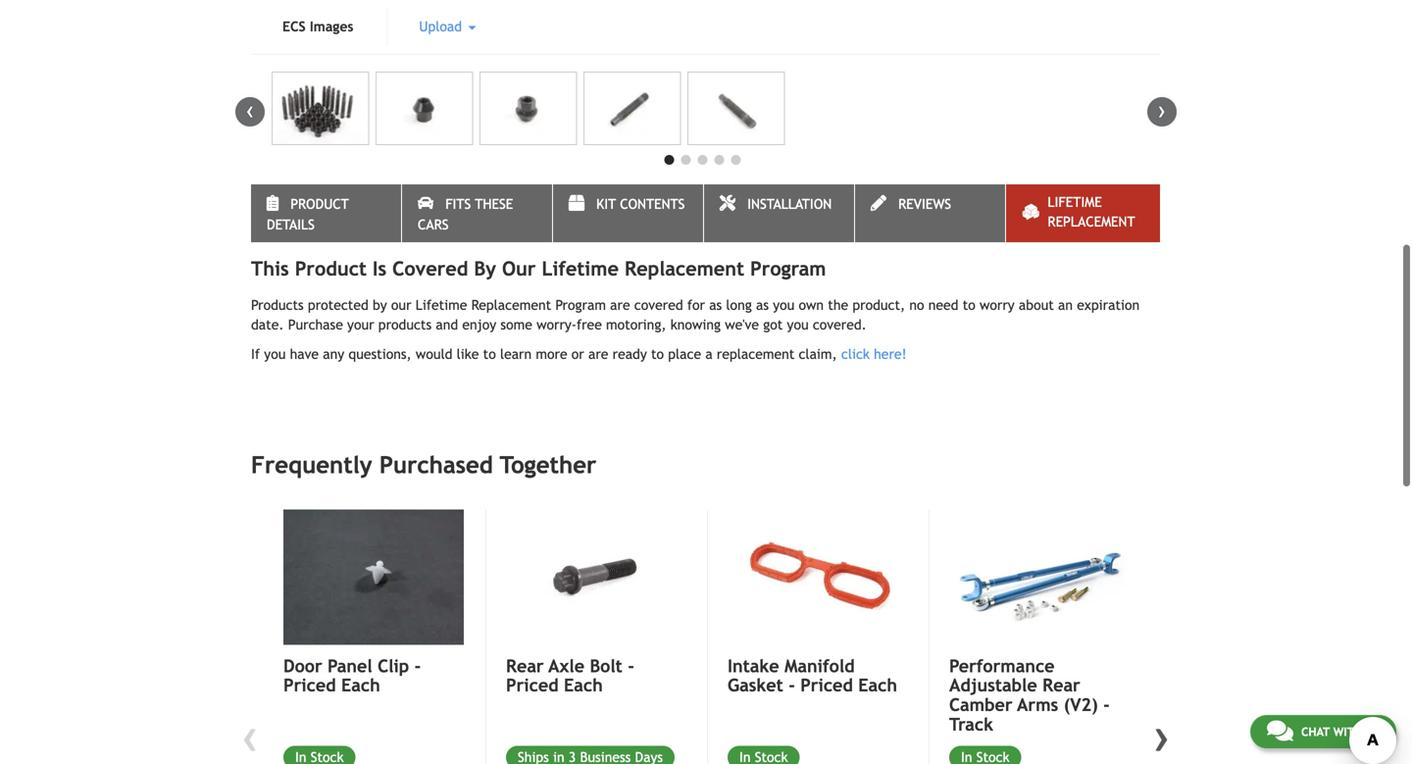 Task type: vqa. For each thing, say whether or not it's contained in the screenshot.
ECS Images
yes



Task type: describe. For each thing, give the bounding box(es) containing it.
more
[[536, 346, 567, 362]]

kit contents
[[596, 196, 685, 212]]

and
[[436, 317, 458, 333]]

ecs images link
[[251, 7, 385, 46]]

arms
[[1018, 694, 1059, 715]]

frequently
[[251, 451, 372, 479]]

replacement
[[717, 346, 795, 362]]

place
[[668, 346, 701, 362]]

worry
[[980, 297, 1015, 313]]

knowing
[[671, 317, 721, 333]]

got
[[763, 317, 783, 333]]

replacement inside products protected by our lifetime replacement program are covered for as long as you own the product, no need to worry about an expiration date. purchase your products and enjoy some worry-free motoring, knowing we've got you covered.
[[471, 297, 551, 313]]

covered
[[392, 257, 468, 280]]

free
[[577, 317, 602, 333]]

0 vertical spatial program
[[750, 257, 826, 280]]

adjustable
[[949, 675, 1037, 696]]

fits these cars
[[418, 196, 513, 232]]

worry-
[[537, 317, 577, 333]]

installation
[[748, 196, 832, 212]]

rear axle bolt - priced each image
[[506, 509, 686, 644]]

covered.
[[813, 317, 867, 333]]

- for bolt
[[628, 656, 634, 676]]

for
[[687, 297, 705, 313]]

intake manifold gasket - priced each
[[728, 656, 897, 696]]

ecs images
[[282, 19, 353, 34]]

by
[[474, 257, 496, 280]]

motoring,
[[606, 317, 666, 333]]

products
[[378, 317, 432, 333]]

1 vertical spatial replacement
[[625, 257, 744, 280]]

product,
[[853, 297, 905, 313]]

kit contents link
[[553, 185, 703, 242]]

these
[[475, 196, 513, 212]]

images
[[310, 19, 353, 34]]

the
[[828, 297, 849, 313]]

long
[[726, 297, 752, 313]]

covered
[[634, 297, 683, 313]]

protected
[[308, 297, 369, 313]]

kit
[[596, 196, 616, 212]]

is
[[373, 257, 387, 280]]

track
[[949, 714, 994, 734]]

bolt
[[590, 656, 623, 676]]

intake manifold gasket - priced each link
[[728, 656, 907, 696]]

our
[[502, 257, 536, 280]]

camber
[[949, 694, 1013, 715]]

enjoy
[[462, 317, 497, 333]]

5 es#2836728 - 001467ecs08kt - wheel stud conversion kit - full set - make wheel changes faster and easier, enough to convert both axles - ecs - bmw image from the left
[[688, 72, 785, 145]]

products protected by our lifetime replacement program are covered for as long as you own the product, no need to worry about an expiration date. purchase your products and enjoy some worry-free motoring, knowing we've got you covered.
[[251, 297, 1140, 333]]

2 es#2836728 - 001467ecs08kt - wheel stud conversion kit - full set - make wheel changes faster and easier, enough to convert both axles - ecs - bmw image from the left
[[376, 72, 473, 145]]

lifetime replacement link
[[1006, 185, 1160, 242]]

0 horizontal spatial are
[[588, 346, 609, 362]]

product inside product details
[[291, 196, 349, 212]]

rear axle bolt - priced each
[[506, 656, 634, 696]]

to inside products protected by our lifetime replacement program are covered for as long as you own the product, no need to worry about an expiration date. purchase your products and enjoy some worry-free motoring, knowing we've got you covered.
[[963, 297, 976, 313]]

need
[[929, 297, 959, 313]]

ready
[[613, 346, 647, 362]]

click
[[841, 346, 870, 362]]

each for manifold
[[858, 675, 897, 696]]

door panel clip - priced each link
[[283, 656, 464, 696]]

this product is covered by our lifetime replacement program
[[251, 257, 826, 280]]

if
[[251, 346, 260, 362]]

about
[[1019, 297, 1054, 313]]

an
[[1058, 297, 1073, 313]]

priced for manifold
[[801, 675, 853, 696]]

claim,
[[799, 346, 837, 362]]

intake
[[728, 656, 779, 676]]

each for panel
[[341, 675, 380, 696]]

reviews
[[899, 196, 951, 212]]

› for first › link from the bottom of the page
[[1154, 710, 1170, 762]]

reviews link
[[855, 185, 1005, 242]]

contents
[[620, 196, 685, 212]]

product details
[[267, 196, 349, 232]]

ecs
[[282, 19, 306, 34]]

or
[[572, 346, 584, 362]]

by
[[373, 297, 387, 313]]

2 vertical spatial you
[[264, 346, 286, 362]]



Task type: locate. For each thing, give the bounding box(es) containing it.
program inside products protected by our lifetime replacement program are covered for as long as you own the product, no need to worry about an expiration date. purchase your products and enjoy some worry-free motoring, knowing we've got you covered.
[[556, 297, 606, 313]]

rear inside rear axle bolt - priced each
[[506, 656, 544, 676]]

- right (v2)
[[1104, 694, 1110, 715]]

replacement up expiration
[[1048, 214, 1135, 230]]

1 › link from the top
[[1148, 97, 1177, 127]]

learn
[[500, 346, 532, 362]]

to
[[963, 297, 976, 313], [483, 346, 496, 362], [651, 346, 664, 362]]

0 horizontal spatial replacement
[[471, 297, 551, 313]]

fits these cars link
[[402, 185, 552, 242]]

gasket
[[728, 675, 783, 696]]

comments image
[[1267, 719, 1294, 742]]

2 horizontal spatial priced
[[801, 675, 853, 696]]

rear axle bolt - priced each link
[[506, 656, 686, 696]]

if you have any questions, would like to learn more or are ready to place a replacement claim, click here!
[[251, 346, 907, 362]]

date.
[[251, 317, 284, 333]]

upload
[[419, 19, 466, 34]]

you down own
[[787, 317, 809, 333]]

you up got
[[773, 297, 795, 313]]

here!
[[874, 346, 907, 362]]

priced
[[283, 675, 336, 696], [506, 675, 559, 696], [801, 675, 853, 696]]

0 horizontal spatial to
[[483, 346, 496, 362]]

expiration
[[1077, 297, 1140, 313]]

1 vertical spatial › link
[[1148, 710, 1177, 762]]

as up got
[[756, 297, 769, 313]]

(v2)
[[1064, 694, 1098, 715]]

1 horizontal spatial replacement
[[625, 257, 744, 280]]

0 vertical spatial ›
[[1158, 97, 1166, 123]]

lifetime inside products protected by our lifetime replacement program are covered for as long as you own the product, no need to worry about an expiration date. purchase your products and enjoy some worry-free motoring, knowing we've got you covered.
[[416, 297, 467, 313]]

‹
[[246, 97, 254, 123]]

1 vertical spatial program
[[556, 297, 606, 313]]

upload button
[[388, 7, 507, 46]]

0 horizontal spatial program
[[556, 297, 606, 313]]

each
[[341, 675, 380, 696], [564, 675, 603, 696], [858, 675, 897, 696]]

2 each from the left
[[564, 675, 603, 696]]

chat with us
[[1301, 725, 1380, 739]]

priced inside intake manifold gasket - priced each
[[801, 675, 853, 696]]

1 es#2836728 - 001467ecs08kt - wheel stud conversion kit - full set - make wheel changes faster and easier, enough to convert both axles - ecs - bmw image from the left
[[272, 72, 369, 145]]

- inside performance adjustable rear camber arms (v2) - track
[[1104, 694, 1110, 715]]

- inside rear axle bolt - priced each
[[628, 656, 634, 676]]

lifetime inside lifetime replacement
[[1048, 194, 1102, 210]]

with
[[1334, 725, 1362, 739]]

replacement inside lifetime replacement link
[[1048, 214, 1135, 230]]

2 horizontal spatial lifetime
[[1048, 194, 1102, 210]]

some
[[501, 317, 532, 333]]

0 vertical spatial product
[[291, 196, 349, 212]]

a
[[706, 346, 713, 362]]

to left place
[[651, 346, 664, 362]]

product details link
[[251, 185, 401, 242]]

performance
[[949, 656, 1055, 676]]

products
[[251, 297, 304, 313]]

0 horizontal spatial each
[[341, 675, 380, 696]]

us
[[1366, 725, 1380, 739]]

lifetime replacement
[[1048, 194, 1135, 230]]

click here! link
[[841, 346, 907, 362]]

2 priced from the left
[[506, 675, 559, 696]]

2 horizontal spatial each
[[858, 675, 897, 696]]

1 vertical spatial you
[[787, 317, 809, 333]]

chat with us link
[[1250, 715, 1397, 748]]

1 horizontal spatial to
[[651, 346, 664, 362]]

together
[[500, 451, 597, 479]]

have
[[290, 346, 319, 362]]

1 priced from the left
[[283, 675, 336, 696]]

are up motoring,
[[610, 297, 630, 313]]

we've
[[725, 317, 759, 333]]

each for axle
[[564, 675, 603, 696]]

priced inside door panel clip - priced each
[[283, 675, 336, 696]]

our
[[391, 297, 411, 313]]

frequently purchased together
[[251, 451, 597, 479]]

2 horizontal spatial replacement
[[1048, 214, 1135, 230]]

1 horizontal spatial are
[[610, 297, 630, 313]]

- right clip at the bottom of the page
[[415, 656, 421, 676]]

priced left bolt
[[506, 675, 559, 696]]

0 horizontal spatial lifetime
[[416, 297, 467, 313]]

cars
[[418, 217, 449, 232]]

0 horizontal spatial rear
[[506, 656, 544, 676]]

2 › link from the top
[[1148, 710, 1177, 762]]

product up details
[[291, 196, 349, 212]]

4 es#2836728 - 001467ecs08kt - wheel stud conversion kit - full set - make wheel changes faster and easier, enough to convert both axles - ecs - bmw image from the left
[[584, 72, 681, 145]]

door
[[283, 656, 322, 676]]

3 each from the left
[[858, 675, 897, 696]]

1 vertical spatial ›
[[1154, 710, 1170, 762]]

- for clip
[[415, 656, 421, 676]]

program up free
[[556, 297, 606, 313]]

0 vertical spatial you
[[773, 297, 795, 313]]

lifetime
[[1048, 194, 1102, 210], [542, 257, 619, 280], [416, 297, 467, 313]]

priced right gasket
[[801, 675, 853, 696]]

- inside door panel clip - priced each
[[415, 656, 421, 676]]

each inside door panel clip - priced each
[[341, 675, 380, 696]]

0 horizontal spatial priced
[[283, 675, 336, 696]]

- right bolt
[[628, 656, 634, 676]]

panel
[[328, 656, 372, 676]]

to right need
[[963, 297, 976, 313]]

priced inside rear axle bolt - priced each
[[506, 675, 559, 696]]

priced left clip at the bottom of the page
[[283, 675, 336, 696]]

fits
[[445, 196, 471, 212]]

1 vertical spatial are
[[588, 346, 609, 362]]

1 vertical spatial lifetime
[[542, 257, 619, 280]]

- right gasket
[[789, 675, 795, 696]]

0 vertical spatial › link
[[1148, 97, 1177, 127]]

- for gasket
[[789, 675, 795, 696]]

3 priced from the left
[[801, 675, 853, 696]]

like
[[457, 346, 479, 362]]

replacement up for
[[625, 257, 744, 280]]

2 vertical spatial lifetime
[[416, 297, 467, 313]]

door panel clip - priced each image
[[283, 509, 464, 645]]

1 as from the left
[[709, 297, 722, 313]]

1 horizontal spatial rear
[[1043, 675, 1081, 696]]

are right or
[[588, 346, 609, 362]]

installation link
[[704, 185, 854, 242]]

rear inside performance adjustable rear camber arms (v2) - track
[[1043, 675, 1081, 696]]

priced for axle
[[506, 675, 559, 696]]

program
[[750, 257, 826, 280], [556, 297, 606, 313]]

0 vertical spatial lifetime
[[1048, 194, 1102, 210]]

1 horizontal spatial as
[[756, 297, 769, 313]]

intake manifold gasket - priced each image
[[728, 509, 907, 644]]

1 horizontal spatial lifetime
[[542, 257, 619, 280]]

1 horizontal spatial program
[[750, 257, 826, 280]]

chat
[[1301, 725, 1330, 739]]

each inside rear axle bolt - priced each
[[564, 675, 603, 696]]

no
[[910, 297, 924, 313]]

1 horizontal spatial priced
[[506, 675, 559, 696]]

0 vertical spatial are
[[610, 297, 630, 313]]

purchased
[[379, 451, 493, 479]]

1 horizontal spatial each
[[564, 675, 603, 696]]

axle
[[549, 656, 585, 676]]

details
[[267, 217, 315, 232]]

0 horizontal spatial as
[[709, 297, 722, 313]]

you
[[773, 297, 795, 313], [787, 317, 809, 333], [264, 346, 286, 362]]

as right for
[[709, 297, 722, 313]]

0 vertical spatial replacement
[[1048, 214, 1135, 230]]

this
[[251, 257, 289, 280]]

› for 2nd › link from the bottom of the page
[[1158, 97, 1166, 123]]

clip
[[378, 656, 409, 676]]

door panel clip - priced each
[[283, 656, 421, 696]]

performance adjustable rear camber arms (v2) - track link
[[949, 656, 1129, 734]]

to right like
[[483, 346, 496, 362]]

- inside intake manifold gasket - priced each
[[789, 675, 795, 696]]

program up own
[[750, 257, 826, 280]]

replacement up the some
[[471, 297, 551, 313]]

priced for panel
[[283, 675, 336, 696]]

would
[[416, 346, 453, 362]]

purchase
[[288, 317, 343, 333]]

‹ link
[[235, 97, 265, 127]]

replacement
[[1048, 214, 1135, 230], [625, 257, 744, 280], [471, 297, 551, 313]]

each inside intake manifold gasket - priced each
[[858, 675, 897, 696]]

are inside products protected by our lifetime replacement program are covered for as long as you own the product, no need to worry about an expiration date. purchase your products and enjoy some worry-free motoring, knowing we've got you covered.
[[610, 297, 630, 313]]

product up protected
[[295, 257, 367, 280]]

2 as from the left
[[756, 297, 769, 313]]

are
[[610, 297, 630, 313], [588, 346, 609, 362]]

performance adjustable rear camber arms (v2) - track image
[[949, 509, 1129, 644]]

you right if
[[264, 346, 286, 362]]

questions,
[[349, 346, 412, 362]]

any
[[323, 346, 344, 362]]

2 vertical spatial replacement
[[471, 297, 551, 313]]

-
[[415, 656, 421, 676], [628, 656, 634, 676], [789, 675, 795, 696], [1104, 694, 1110, 715]]

1 vertical spatial product
[[295, 257, 367, 280]]

3 es#2836728 - 001467ecs08kt - wheel stud conversion kit - full set - make wheel changes faster and easier, enough to convert both axles - ecs - bmw image from the left
[[480, 72, 577, 145]]

2 horizontal spatial to
[[963, 297, 976, 313]]

1 each from the left
[[341, 675, 380, 696]]

your
[[347, 317, 374, 333]]

manifold
[[785, 656, 855, 676]]

es#2836728 - 001467ecs08kt - wheel stud conversion kit - full set - make wheel changes faster and easier, enough to convert both axles - ecs - bmw image
[[272, 72, 369, 145], [376, 72, 473, 145], [480, 72, 577, 145], [584, 72, 681, 145], [688, 72, 785, 145]]



